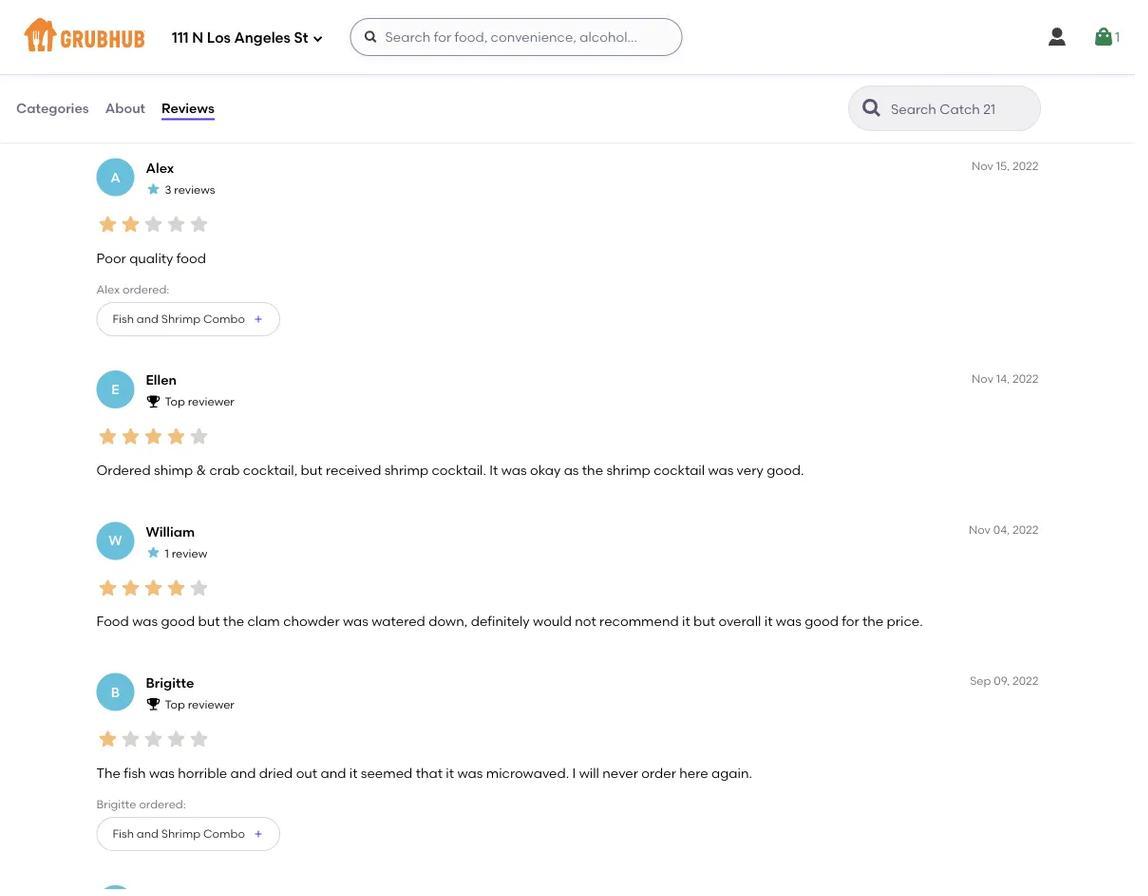 Task type: locate. For each thing, give the bounding box(es) containing it.
brigitte down the
[[96, 798, 136, 811]]

driver.
[[704, 18, 743, 34]]

goes
[[397, 38, 429, 54]]

top reviewer down ellen
[[165, 395, 235, 409]]

trophy icon image for ellen
[[146, 394, 161, 409]]

to up reasons.
[[188, 18, 202, 34]]

reviewer up the horrible
[[188, 698, 235, 712]]

1 horizontal spatial good
[[805, 614, 839, 630]]

2 vertical spatial ordered:
[[139, 798, 186, 811]]

2022
[[1013, 159, 1039, 173], [1013, 372, 1039, 386], [1013, 523, 1039, 537], [1013, 674, 1039, 688]]

Search Catch 21 search field
[[890, 100, 1035, 118]]

1 vertical spatial good.
[[767, 462, 805, 479]]

2 fish and shrimp combo from the top
[[113, 827, 245, 841]]

nov left 04,
[[970, 523, 991, 537]]

trophy icon image right "b"
[[146, 697, 161, 712]]

2 fish and shrimp combo button from the top
[[96, 817, 280, 852]]

1 reviewer from the top
[[188, 395, 235, 409]]

grubhub
[[411, 18, 469, 34]]

it right cocktail.
[[490, 462, 498, 479]]

top reviewer
[[165, 395, 235, 409], [165, 698, 235, 712]]

plus icon image
[[201, 101, 212, 113], [253, 314, 264, 325], [253, 829, 264, 840]]

and left chips
[[137, 100, 159, 114]]

shrimp
[[385, 462, 429, 479], [607, 462, 651, 479]]

fish and shrimp combo for food
[[113, 312, 245, 326]]

1 combo from the top
[[203, 312, 245, 326]]

top down ellen
[[165, 395, 185, 409]]

0 horizontal spatial alex
[[96, 283, 120, 296]]

nov 15, 2022
[[972, 159, 1039, 173]]

1 vertical spatial combo
[[203, 827, 245, 841]]

not
[[132, 18, 153, 34], [921, 18, 943, 34], [575, 614, 597, 630]]

1 vertical spatial for
[[842, 614, 860, 630]]

0 vertical spatial top
[[165, 395, 185, 409]]

but right cocktail,
[[301, 462, 323, 479]]

1 horizontal spatial alex
[[146, 160, 174, 176]]

sep 09, 2022
[[971, 674, 1039, 688]]

i left the will
[[573, 765, 576, 781]]

2 2022 from the top
[[1013, 372, 1039, 386]]

0 horizontal spatial brigitte
[[96, 798, 136, 811]]

and for adrian ordered:
[[137, 100, 159, 114]]

0 vertical spatial reviewer
[[188, 395, 235, 409]]

for left price.
[[842, 614, 860, 630]]

1 horizontal spatial food
[[747, 18, 779, 34]]

shrimp down alex ordered: at the left top
[[161, 312, 201, 326]]

fish down alex ordered: at the left top
[[113, 312, 134, 326]]

0 vertical spatial 1
[[1116, 29, 1121, 45]]

2 vertical spatial fish
[[113, 827, 134, 841]]

2 combo from the top
[[203, 827, 245, 841]]

svg image
[[1047, 26, 1069, 48], [1093, 26, 1116, 48], [364, 29, 379, 45]]

1 vertical spatial nov
[[973, 372, 994, 386]]

0 horizontal spatial i
[[96, 18, 100, 34]]

it right recommend at the right bottom
[[682, 614, 691, 630]]

1 shrimp from the top
[[161, 312, 201, 326]]

alex for alex ordered:
[[96, 283, 120, 296]]

fish and shrimp combo button down brigitte ordered:
[[96, 817, 280, 852]]

1 vertical spatial i
[[573, 765, 576, 781]]

2 horizontal spatial good
[[946, 18, 980, 34]]

shimp
[[154, 462, 193, 479]]

1 top from the top
[[165, 395, 185, 409]]

good. right very
[[767, 462, 805, 479]]

1 2022 from the top
[[1013, 159, 1039, 173]]

good up search catch 21 search field
[[946, 18, 980, 34]]

1 horizontal spatial shrimp
[[607, 462, 651, 479]]

brigitte ordered:
[[96, 798, 186, 811]]

a
[[111, 169, 120, 185]]

good down 1 review
[[161, 614, 195, 630]]

it right that
[[446, 765, 454, 781]]

fish and shrimp combo button for was
[[96, 817, 280, 852]]

my
[[250, 18, 269, 34]]

not left recommend at the right bottom
[[575, 614, 597, 630]]

trophy icon image for brigitte
[[146, 697, 161, 712]]

1 horizontal spatial to
[[582, 18, 595, 34]]

restaurant.
[[508, 38, 579, 54]]

and down alex ordered: at the left top
[[137, 312, 159, 326]]

1 vertical spatial 1
[[165, 546, 169, 560]]

alex
[[146, 160, 174, 176], [96, 283, 120, 296]]

3 reviews
[[165, 183, 215, 197]]

reviews
[[174, 183, 215, 197]]

review down william
[[172, 546, 207, 560]]

and left dried
[[231, 765, 256, 781]]

fish and shrimp combo down brigitte ordered:
[[113, 827, 245, 841]]

food right driver.
[[747, 18, 779, 34]]

driver
[[273, 18, 309, 34]]

1 to from the left
[[188, 18, 202, 34]]

fish and shrimp combo for was
[[113, 827, 245, 841]]

combo down food
[[203, 312, 245, 326]]

111 n los angeles st
[[172, 30, 308, 47]]

2 vertical spatial nov
[[970, 523, 991, 537]]

2 vertical spatial review
[[172, 546, 207, 560]]

it
[[213, 38, 221, 54], [490, 462, 498, 479]]

1 vertical spatial fish and shrimp combo button
[[96, 817, 280, 852]]

alex for alex
[[146, 160, 174, 176]]

0 vertical spatial top reviewer
[[165, 395, 235, 409]]

4 2022 from the top
[[1013, 674, 1039, 688]]

nov left 14,
[[973, 372, 994, 386]]

1 trophy icon image from the top
[[146, 394, 161, 409]]

brigitte for brigitte
[[146, 675, 194, 691]]

fish for alex
[[113, 312, 134, 326]]

fish for brigitte
[[113, 827, 134, 841]]

food
[[177, 250, 206, 266]]

1 vertical spatial fish and shrimp combo
[[113, 827, 245, 841]]

review right n
[[205, 18, 247, 34]]

1 vertical spatial shrimp
[[161, 827, 201, 841]]

1 fish from the top
[[113, 100, 134, 114]]

cocktail
[[654, 462, 705, 479]]

ordered:
[[136, 70, 183, 84], [123, 283, 170, 296], [139, 798, 186, 811]]

1 button
[[1093, 20, 1121, 54]]

0 vertical spatial ordered:
[[136, 70, 183, 84]]

brigitte right "b"
[[146, 675, 194, 691]]

not up of at the left of the page
[[132, 18, 153, 34]]

reviewer for brigitte
[[188, 698, 235, 712]]

2 trophy icon image from the top
[[146, 697, 161, 712]]

0 horizontal spatial shrimp
[[385, 462, 429, 479]]

1 vertical spatial alex
[[96, 283, 120, 296]]

111
[[172, 30, 189, 47]]

fish and shrimp combo
[[113, 312, 245, 326], [113, 827, 245, 841]]

fish
[[124, 765, 146, 781]]

1 fish and shrimp combo button from the top
[[96, 302, 280, 337]]

was right that
[[458, 765, 483, 781]]

it left the seemed
[[350, 765, 358, 781]]

1 vertical spatial ordered:
[[123, 283, 170, 296]]

plus icon image for brigitte
[[253, 829, 264, 840]]

fish
[[113, 100, 134, 114], [113, 312, 134, 326], [113, 827, 134, 841]]

alex ordered:
[[96, 283, 170, 296]]

shrimp left cocktail
[[607, 462, 651, 479]]

review down else.
[[353, 38, 394, 54]]

poor
[[96, 250, 126, 266]]

combo
[[203, 312, 245, 326], [203, 827, 245, 841]]

1 vertical spatial food
[[96, 614, 129, 630]]

0 vertical spatial brigitte
[[146, 675, 194, 691]]

1 fish and shrimp combo from the top
[[113, 312, 245, 326]]

top
[[165, 395, 185, 409], [165, 698, 185, 712]]

fish down adrian
[[113, 100, 134, 114]]

but left overall
[[694, 614, 716, 630]]

it
[[536, 18, 545, 34], [682, 614, 691, 630], [765, 614, 773, 630], [350, 765, 358, 781], [446, 765, 454, 781]]

3
[[165, 183, 172, 197]]

0 horizontal spatial would
[[224, 38, 263, 54]]

i was not able to review my driver anywhere else.  grubhub is making it hard to complain about driver. food was good. driver was not good for plenty of reasons. it would be bad if this review goes against the restaurant.
[[96, 18, 1001, 54]]

alex up 3
[[146, 160, 174, 176]]

the
[[484, 38, 505, 54], [583, 462, 604, 479], [223, 614, 244, 630], [863, 614, 884, 630]]

ordered shimp & crab cocktail, but received shrimp cocktail.  it was okay as the shrimp cocktail was very good.
[[96, 462, 805, 479]]

3 fish from the top
[[113, 827, 134, 841]]

here
[[680, 765, 709, 781]]

is
[[472, 18, 481, 34]]

1 horizontal spatial not
[[575, 614, 597, 630]]

0 vertical spatial would
[[224, 38, 263, 54]]

2 horizontal spatial svg image
[[1093, 26, 1116, 48]]

st
[[294, 30, 308, 47]]

fish and shrimp combo button down food
[[96, 302, 280, 337]]

1 vertical spatial top
[[165, 698, 185, 712]]

1 vertical spatial trophy icon image
[[146, 697, 161, 712]]

0 horizontal spatial good
[[161, 614, 195, 630]]

1 horizontal spatial would
[[533, 614, 572, 630]]

shrimp down brigitte ordered:
[[161, 827, 201, 841]]

alex down poor
[[96, 283, 120, 296]]

0 vertical spatial nov
[[972, 159, 994, 173]]

nov for good.
[[973, 372, 994, 386]]

1 horizontal spatial it
[[490, 462, 498, 479]]

1 horizontal spatial 1
[[1116, 29, 1121, 45]]

would down my
[[224, 38, 263, 54]]

trophy icon image down ellen
[[146, 394, 161, 409]]

nov
[[972, 159, 994, 173], [973, 372, 994, 386], [970, 523, 991, 537]]

for up search catch 21 search field
[[983, 18, 1001, 34]]

was right overall
[[776, 614, 802, 630]]

0 horizontal spatial for
[[842, 614, 860, 630]]

2022 right 15,
[[1013, 159, 1039, 173]]

the down making
[[484, 38, 505, 54]]

would right 'definitely'
[[533, 614, 572, 630]]

0 vertical spatial food
[[747, 18, 779, 34]]

was left "okay"
[[502, 462, 527, 479]]

and down brigitte ordered:
[[137, 827, 159, 841]]

0 horizontal spatial 1
[[165, 546, 169, 560]]

good. left driver
[[811, 18, 849, 34]]

0 vertical spatial fish
[[113, 100, 134, 114]]

seemed
[[361, 765, 413, 781]]

09,
[[995, 674, 1011, 688]]

reviewer for ellen
[[188, 395, 235, 409]]

it right n
[[213, 38, 221, 54]]

top right "b"
[[165, 698, 185, 712]]

0 vertical spatial shrimp
[[161, 312, 201, 326]]

0 vertical spatial good.
[[811, 18, 849, 34]]

if
[[316, 38, 324, 54]]

2 reviewer from the top
[[188, 698, 235, 712]]

0 vertical spatial fish and shrimp combo button
[[96, 302, 280, 337]]

3 2022 from the top
[[1013, 523, 1039, 537]]

0 vertical spatial combo
[[203, 312, 245, 326]]

shrimp for food
[[161, 312, 201, 326]]

not right driver
[[921, 18, 943, 34]]

it up restaurant.
[[536, 18, 545, 34]]

and for brigitte ordered:
[[137, 827, 159, 841]]

0 vertical spatial i
[[96, 18, 100, 34]]

1 vertical spatial plus icon image
[[253, 314, 264, 325]]

top reviewer up the horrible
[[165, 698, 235, 712]]

fish and shrimp combo down alex ordered: at the left top
[[113, 312, 245, 326]]

0 vertical spatial plus icon image
[[201, 101, 212, 113]]

adrian
[[96, 70, 133, 84]]

2 top reviewer from the top
[[165, 698, 235, 712]]

15,
[[997, 159, 1011, 173]]

was up plenty
[[103, 18, 129, 34]]

combo for food
[[203, 312, 245, 326]]

main navigation navigation
[[0, 0, 1136, 74]]

food up "b"
[[96, 614, 129, 630]]

anywhere
[[312, 18, 376, 34]]

0 vertical spatial it
[[213, 38, 221, 54]]

the
[[96, 765, 121, 781]]

it inside the i was not able to review my driver anywhere else.  grubhub is making it hard to complain about driver. food was good. driver was not good for plenty of reasons. it would be bad if this review goes against the restaurant.
[[213, 38, 221, 54]]

ordered: down poor quality food
[[123, 283, 170, 296]]

trophy icon image
[[146, 394, 161, 409], [146, 697, 161, 712]]

0 vertical spatial fish and shrimp combo
[[113, 312, 245, 326]]

okay
[[530, 462, 561, 479]]

0 vertical spatial for
[[983, 18, 1001, 34]]

reviewer
[[188, 395, 235, 409], [188, 698, 235, 712]]

1 top reviewer from the top
[[165, 395, 235, 409]]

0 vertical spatial trophy icon image
[[146, 394, 161, 409]]

1 horizontal spatial good.
[[811, 18, 849, 34]]

star icon image
[[146, 181, 161, 197], [96, 213, 119, 236], [119, 213, 142, 236], [142, 213, 165, 236], [165, 213, 188, 236], [188, 213, 211, 236], [96, 426, 119, 448], [119, 426, 142, 448], [142, 426, 165, 448], [165, 426, 188, 448], [188, 426, 211, 448], [146, 545, 161, 560], [96, 577, 119, 600], [119, 577, 142, 600], [142, 577, 165, 600], [165, 577, 188, 600], [188, 577, 211, 600], [96, 728, 119, 751], [119, 728, 142, 751], [142, 728, 165, 751], [165, 728, 188, 751], [188, 728, 211, 751]]

fish and chips
[[113, 100, 193, 114]]

but left clam
[[198, 614, 220, 630]]

the fish was horrible and dried out and it seemed that it was microwaved.  i will never order here again.
[[96, 765, 753, 781]]

and
[[137, 100, 159, 114], [137, 312, 159, 326], [231, 765, 256, 781], [321, 765, 346, 781], [137, 827, 159, 841]]

top for ellen
[[165, 395, 185, 409]]

good right overall
[[805, 614, 839, 630]]

nov left 15,
[[972, 159, 994, 173]]

as
[[564, 462, 579, 479]]

1 vertical spatial reviewer
[[188, 698, 235, 712]]

1 vertical spatial fish
[[113, 312, 134, 326]]

svg image
[[312, 33, 324, 44]]

w
[[109, 533, 122, 549]]

0 vertical spatial alex
[[146, 160, 174, 176]]

1 inside button
[[1116, 29, 1121, 45]]

1 horizontal spatial brigitte
[[146, 675, 194, 691]]

quality
[[129, 250, 173, 266]]

0 horizontal spatial it
[[213, 38, 221, 54]]

was left very
[[709, 462, 734, 479]]

2 top from the top
[[165, 698, 185, 712]]

1 vertical spatial brigitte
[[96, 798, 136, 811]]

1 shrimp from the left
[[385, 462, 429, 479]]

1
[[1116, 29, 1121, 45], [165, 546, 169, 560]]

good.
[[811, 18, 849, 34], [767, 462, 805, 479]]

2 fish from the top
[[113, 312, 134, 326]]

04,
[[994, 523, 1011, 537]]

ordered: down fish in the left bottom of the page
[[139, 798, 186, 811]]

2022 right 09,
[[1013, 674, 1039, 688]]

n
[[192, 30, 204, 47]]

combo down the horrible
[[203, 827, 245, 841]]

fish down brigitte ordered:
[[113, 827, 134, 841]]

ordered: up fish and chips button
[[136, 70, 183, 84]]

to right hard
[[582, 18, 595, 34]]

2022 right 04,
[[1013, 523, 1039, 537]]

2022 right 14,
[[1013, 372, 1039, 386]]

1 vertical spatial it
[[490, 462, 498, 479]]

was right driver.
[[782, 18, 808, 34]]

i up plenty
[[96, 18, 100, 34]]

reviewer up &
[[188, 395, 235, 409]]

1 vertical spatial would
[[533, 614, 572, 630]]

0 horizontal spatial to
[[188, 18, 202, 34]]

b
[[111, 684, 120, 700]]

against
[[432, 38, 481, 54]]

william
[[146, 524, 195, 540]]

2 to from the left
[[582, 18, 595, 34]]

bad
[[286, 38, 313, 54]]

2 vertical spatial plus icon image
[[253, 829, 264, 840]]

1 horizontal spatial for
[[983, 18, 1001, 34]]

2 shrimp from the top
[[161, 827, 201, 841]]

1 vertical spatial top reviewer
[[165, 698, 235, 712]]

shrimp left cocktail.
[[385, 462, 429, 479]]

very
[[737, 462, 764, 479]]



Task type: describe. For each thing, give the bounding box(es) containing it.
food inside the i was not able to review my driver anywhere else.  grubhub is making it hard to complain about driver. food was good. driver was not good for plenty of reasons. it would be bad if this review goes against the restaurant.
[[747, 18, 779, 34]]

crab
[[210, 462, 240, 479]]

good inside the i was not able to review my driver anywhere else.  grubhub is making it hard to complain about driver. food was good. driver was not good for plenty of reasons. it would be bad if this review goes against the restaurant.
[[946, 18, 980, 34]]

nov 04, 2022
[[970, 523, 1039, 537]]

0 horizontal spatial good.
[[767, 462, 805, 479]]

for inside the i was not able to review my driver anywhere else.  grubhub is making it hard to complain about driver. food was good. driver was not good for plenty of reasons. it would be bad if this review goes against the restaurant.
[[983, 18, 1001, 34]]

able
[[157, 18, 185, 34]]

the right as
[[583, 462, 604, 479]]

about button
[[104, 74, 146, 143]]

sep
[[971, 674, 992, 688]]

&
[[196, 462, 206, 479]]

would inside the i was not able to review my driver anywhere else.  grubhub is making it hard to complain about driver. food was good. driver was not good for plenty of reasons. it would be bad if this review goes against the restaurant.
[[224, 38, 263, 54]]

0 horizontal spatial food
[[96, 614, 129, 630]]

poor quality food
[[96, 250, 206, 266]]

0 horizontal spatial but
[[198, 614, 220, 630]]

complain
[[598, 18, 659, 34]]

else.
[[379, 18, 408, 34]]

ellen
[[146, 372, 177, 388]]

2022 for good.
[[1013, 372, 1039, 386]]

0 horizontal spatial svg image
[[364, 29, 379, 45]]

fish inside button
[[113, 100, 134, 114]]

it right overall
[[765, 614, 773, 630]]

never
[[603, 765, 639, 781]]

be
[[266, 38, 283, 54]]

los
[[207, 30, 231, 47]]

cocktail.
[[432, 462, 487, 479]]

horrible
[[178, 765, 227, 781]]

0 vertical spatial review
[[205, 18, 247, 34]]

about
[[105, 100, 146, 116]]

cocktail,
[[243, 462, 298, 479]]

combo for was
[[203, 827, 245, 841]]

the inside the i was not able to review my driver anywhere else.  grubhub is making it hard to complain about driver. food was good. driver was not good for plenty of reasons. it would be bad if this review goes against the restaurant.
[[484, 38, 505, 54]]

2022 for was
[[1013, 523, 1039, 537]]

was left watered
[[343, 614, 369, 630]]

plenty
[[96, 38, 137, 54]]

1 horizontal spatial i
[[573, 765, 576, 781]]

1 horizontal spatial but
[[301, 462, 323, 479]]

chowder
[[283, 614, 340, 630]]

1 review
[[165, 546, 207, 560]]

2 horizontal spatial but
[[694, 614, 716, 630]]

top for brigitte
[[165, 698, 185, 712]]

that
[[416, 765, 443, 781]]

it inside the i was not able to review my driver anywhere else.  grubhub is making it hard to complain about driver. food was good. driver was not good for plenty of reasons. it would be bad if this review goes against the restaurant.
[[536, 18, 545, 34]]

top reviewer for brigitte
[[165, 698, 235, 712]]

search icon image
[[861, 97, 884, 120]]

reasons.
[[156, 38, 209, 54]]

good. inside the i was not able to review my driver anywhere else.  grubhub is making it hard to complain about driver. food was good. driver was not good for plenty of reasons. it would be bad if this review goes against the restaurant.
[[811, 18, 849, 34]]

2 shrimp from the left
[[607, 462, 651, 479]]

down,
[[429, 614, 468, 630]]

out
[[296, 765, 318, 781]]

Search for food, convenience, alcohol... search field
[[350, 18, 683, 56]]

1 horizontal spatial svg image
[[1047, 26, 1069, 48]]

hard
[[548, 18, 578, 34]]

angeles
[[234, 30, 291, 47]]

definitely
[[471, 614, 530, 630]]

was right driver
[[893, 18, 918, 34]]

fish and shrimp combo button for food
[[96, 302, 280, 337]]

nov for was
[[970, 523, 991, 537]]

this
[[327, 38, 349, 54]]

reviews button
[[161, 74, 216, 143]]

making
[[485, 18, 533, 34]]

received
[[326, 462, 382, 479]]

categories button
[[15, 74, 90, 143]]

1 for 1 review
[[165, 546, 169, 560]]

ordered: for alex
[[123, 283, 170, 296]]

clam
[[248, 614, 280, 630]]

categories
[[16, 100, 89, 116]]

svg image inside 1 button
[[1093, 26, 1116, 48]]

plus icon image for alex
[[253, 314, 264, 325]]

1 vertical spatial review
[[353, 38, 394, 54]]

recommend
[[600, 614, 679, 630]]

0 horizontal spatial not
[[132, 18, 153, 34]]

reviews
[[162, 100, 215, 116]]

and right the out
[[321, 765, 346, 781]]

shrimp for was
[[161, 827, 201, 841]]

overall
[[719, 614, 762, 630]]

fish and chips button
[[96, 90, 228, 124]]

driver
[[852, 18, 889, 34]]

was right fish in the left bottom of the page
[[149, 765, 175, 781]]

the left clam
[[223, 614, 244, 630]]

top reviewer for ellen
[[165, 395, 235, 409]]

ordered: for brigitte
[[139, 798, 186, 811]]

of
[[140, 38, 152, 54]]

nov 14, 2022
[[973, 372, 1039, 386]]

14,
[[997, 372, 1011, 386]]

was down william
[[132, 614, 158, 630]]

the left price.
[[863, 614, 884, 630]]

chips
[[161, 100, 193, 114]]

brigitte for brigitte ordered:
[[96, 798, 136, 811]]

food was good but the clam chowder was watered down, definitely would not recommend it but overall it was good for the price.
[[96, 614, 924, 630]]

ordered
[[96, 462, 151, 479]]

again.
[[712, 765, 753, 781]]

order
[[642, 765, 677, 781]]

adrian ordered:
[[96, 70, 183, 84]]

e
[[112, 382, 119, 398]]

i inside the i was not able to review my driver anywhere else.  grubhub is making it hard to complain about driver. food was good. driver was not good for plenty of reasons. it would be bad if this review goes against the restaurant.
[[96, 18, 100, 34]]

plus icon image inside fish and chips button
[[201, 101, 212, 113]]

1 for 1
[[1116, 29, 1121, 45]]

will
[[580, 765, 600, 781]]

dried
[[259, 765, 293, 781]]

watered
[[372, 614, 426, 630]]

and for alex ordered:
[[137, 312, 159, 326]]

microwaved.
[[486, 765, 570, 781]]

2 horizontal spatial not
[[921, 18, 943, 34]]

2022 for here
[[1013, 674, 1039, 688]]

price.
[[887, 614, 924, 630]]



Task type: vqa. For each thing, say whether or not it's contained in the screenshot.
price.
yes



